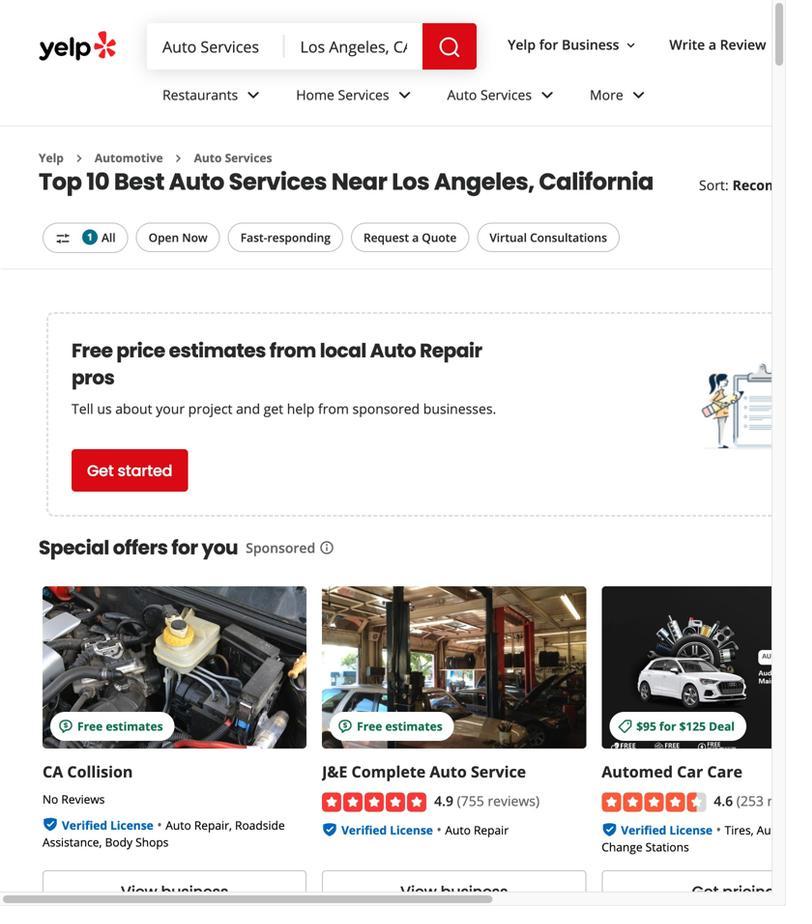 Task type: describe. For each thing, give the bounding box(es) containing it.
0 horizontal spatial auto services link
[[194, 150, 272, 166]]

fast-responding
[[240, 230, 331, 245]]

us
[[97, 400, 112, 418]]

los
[[392, 166, 429, 198]]

verified license button for j&e complete auto service
[[341, 821, 433, 839]]

request
[[364, 230, 409, 245]]

review
[[720, 35, 766, 54]]

automed car care link
[[602, 762, 743, 783]]

24 chevron down v2 image
[[627, 84, 650, 107]]

your
[[156, 400, 185, 418]]

california
[[539, 166, 654, 198]]

business
[[562, 35, 619, 54]]

services up fast-responding
[[229, 166, 327, 198]]

10
[[86, 166, 109, 198]]

16 deal v2 image
[[617, 719, 633, 735]]

16 verified v2 image for automed car care
[[602, 823, 617, 838]]

16 info v2 image
[[319, 541, 335, 556]]

fast-responding button
[[228, 223, 343, 252]]

restaurants
[[162, 86, 238, 104]]

auto repair, roadside assistance, body shops
[[43, 818, 285, 851]]

responding
[[267, 230, 331, 245]]

sort:
[[699, 176, 729, 194]]

help
[[287, 400, 315, 418]]

$95
[[636, 719, 656, 735]]

service
[[471, 762, 526, 783]]

more
[[590, 86, 623, 104]]

16 chevron right v2 image for automotive
[[71, 151, 87, 166]]

tires, auto r
[[602, 823, 786, 856]]

virtual consultations
[[490, 230, 607, 245]]

view business link for j&e complete auto service
[[322, 871, 586, 907]]

businesses.
[[423, 400, 496, 418]]

j&e
[[322, 762, 347, 783]]

near
[[331, 166, 387, 198]]

sort: recomm
[[699, 176, 786, 194]]

business for ca collision
[[161, 882, 228, 904]]

16 free estimates v2 image
[[338, 719, 353, 735]]

started
[[118, 460, 172, 482]]

and
[[236, 400, 260, 418]]

16 chevron down v2 image
[[623, 38, 639, 53]]

recomm button
[[732, 176, 786, 194]]

verified license for ca collision
[[62, 818, 153, 834]]

free inside free price estimates from local auto repair pros tell us about your project and get help from sponsored businesses.
[[72, 337, 113, 364]]

4.6 (253 rev
[[714, 792, 786, 811]]

j&e complete auto service
[[322, 762, 526, 783]]

free estimates for ca collision
[[77, 719, 163, 735]]

auto services inside business categories element
[[447, 86, 532, 104]]

$125
[[679, 719, 706, 735]]

4.6
[[714, 792, 733, 811]]

about
[[115, 400, 152, 418]]

yelp for business
[[508, 35, 619, 54]]

no
[[43, 792, 58, 808]]

4.9 star rating image
[[322, 794, 427, 813]]

j&e complete auto service link
[[322, 762, 526, 783]]

you
[[202, 535, 238, 562]]

services down 'restaurants' link
[[225, 150, 272, 166]]

all
[[102, 230, 116, 245]]

auto down (755 on the bottom right
[[445, 823, 471, 839]]

open
[[149, 230, 179, 245]]

roadside
[[235, 818, 285, 834]]

yelp for yelp for business
[[508, 35, 536, 54]]

top 10 best auto services near los angeles, california
[[39, 166, 654, 198]]

4.6 star rating image
[[602, 794, 706, 813]]

angeles,
[[434, 166, 534, 198]]

free estimates for j&e complete auto service
[[357, 719, 443, 735]]

1 all
[[87, 230, 116, 245]]

get for get started
[[87, 460, 114, 482]]

repair,
[[194, 818, 232, 834]]

auto inside business categories element
[[447, 86, 477, 104]]

(253
[[737, 792, 764, 811]]

auto up now
[[169, 166, 224, 198]]

1 vertical spatial for
[[171, 535, 198, 562]]

auto up 4.9
[[430, 762, 467, 783]]

24 chevron down v2 image for auto services
[[536, 84, 559, 107]]

free for ca collision
[[77, 719, 103, 735]]

automotive link
[[95, 150, 163, 166]]

24 chevron down v2 image for home services
[[393, 84, 416, 107]]

best
[[114, 166, 164, 198]]

$95 for $125 deal
[[636, 719, 735, 735]]

reviews
[[61, 792, 105, 808]]

fast-
[[240, 230, 267, 245]]

yelp for yelp 'link'
[[39, 150, 64, 166]]

car
[[677, 762, 703, 783]]

services right home
[[338, 86, 389, 104]]

quote
[[422, 230, 457, 245]]

virtual consultations button
[[477, 223, 620, 252]]

free estimates link for j&e complete auto service
[[322, 587, 586, 749]]

verified for ca collision
[[62, 818, 107, 834]]

16 chevron right v2 image for auto services
[[171, 151, 186, 166]]

auto inside free price estimates from local auto repair pros tell us about your project and get help from sponsored businesses.
[[370, 337, 416, 364]]

free price estimates from local auto repair pros image
[[701, 359, 786, 456]]

auto repair
[[445, 823, 509, 839]]

tires,
[[725, 823, 754, 839]]

body
[[105, 835, 132, 851]]

request a quote
[[364, 230, 457, 245]]

virtual
[[490, 230, 527, 245]]

view business for j&e complete auto service
[[400, 882, 508, 904]]

business categories element
[[147, 70, 786, 126]]

write a review link
[[662, 27, 774, 62]]

4.9
[[434, 792, 453, 811]]

auto inside tires, auto r
[[757, 823, 782, 839]]

16 verified v2 image
[[322, 823, 338, 838]]

local
[[320, 337, 366, 364]]

top
[[39, 166, 82, 198]]

rev
[[767, 792, 786, 811]]

free price estimates from local auto repair pros tell us about your project and get help from sponsored businesses.
[[72, 337, 496, 418]]

verified license button for automed car care
[[621, 821, 713, 839]]

16 filter v2 image
[[55, 231, 71, 246]]

verified license for automed car care
[[621, 823, 713, 839]]

estimates for j&e complete auto service
[[385, 719, 443, 735]]

verified for j&e complete auto service
[[341, 823, 387, 839]]

get pricing button
[[602, 871, 786, 907]]

(755
[[457, 792, 484, 811]]

a for write
[[709, 35, 716, 54]]



Task type: locate. For each thing, give the bounding box(es) containing it.
auto left r
[[757, 823, 782, 839]]

view business link down "shops"
[[43, 871, 307, 907]]

business down auto repair
[[441, 882, 508, 904]]

1 horizontal spatial license
[[390, 823, 433, 839]]

1 view from the left
[[121, 882, 157, 904]]

pricing
[[722, 882, 775, 904]]

now
[[182, 230, 208, 245]]

verified license button down 4.9 star rating image at the bottom of the page
[[341, 821, 433, 839]]

verified down 4.6 star rating image
[[621, 823, 666, 839]]

search image
[[438, 36, 461, 59]]

0 vertical spatial get
[[87, 460, 114, 482]]

free for j&e complete auto service
[[357, 719, 382, 735]]

0 horizontal spatial 16 verified v2 image
[[43, 818, 58, 833]]

automed car care
[[602, 762, 743, 783]]

2 horizontal spatial verified license
[[621, 823, 713, 839]]

0 horizontal spatial business
[[161, 882, 228, 904]]

0 vertical spatial yelp
[[508, 35, 536, 54]]

1 none field from the left
[[162, 36, 269, 57]]

1 vertical spatial yelp
[[39, 150, 64, 166]]

free estimates link for ca collision
[[43, 587, 307, 749]]

estimates up collision on the left bottom
[[106, 719, 163, 735]]

2 horizontal spatial 24 chevron down v2 image
[[536, 84, 559, 107]]

none field up home services
[[300, 36, 407, 57]]

get left pricing
[[692, 882, 719, 904]]

business for j&e complete auto service
[[441, 882, 508, 904]]

2 horizontal spatial for
[[659, 719, 676, 735]]

verified license down 4.6 star rating image
[[621, 823, 713, 839]]

from left local
[[270, 337, 316, 364]]

verified license up body
[[62, 818, 153, 834]]

get started button
[[72, 449, 188, 492]]

1 horizontal spatial none field
[[300, 36, 407, 57]]

pros
[[72, 364, 115, 391]]

2 horizontal spatial verified
[[621, 823, 666, 839]]

0 horizontal spatial verified license
[[62, 818, 153, 834]]

a left quote on the top of the page
[[412, 230, 419, 245]]

0 vertical spatial auto services
[[447, 86, 532, 104]]

repair up businesses.
[[420, 337, 482, 364]]

services
[[338, 86, 389, 104], [481, 86, 532, 104], [225, 150, 272, 166], [229, 166, 327, 198]]

1 horizontal spatial business
[[441, 882, 508, 904]]

none field find
[[162, 36, 269, 57]]

get
[[87, 460, 114, 482], [692, 882, 719, 904]]

estimates up project
[[169, 337, 266, 364]]

16 verified v2 image
[[43, 818, 58, 833], [602, 823, 617, 838]]

0 horizontal spatial auto services
[[194, 150, 272, 166]]

view business down auto repair
[[400, 882, 508, 904]]

license down 4.6 star rating image
[[669, 823, 713, 839]]

estimates up j&e complete auto service link
[[385, 719, 443, 735]]

1 business from the left
[[161, 882, 228, 904]]

2 business from the left
[[441, 882, 508, 904]]

4.9 (755 reviews)
[[434, 792, 540, 811]]

2 free estimates link from the left
[[322, 587, 586, 749]]

0 horizontal spatial yelp
[[39, 150, 64, 166]]

complete
[[352, 762, 426, 783]]

1 vertical spatial auto services link
[[194, 150, 272, 166]]

home services
[[296, 86, 389, 104]]

verified license for j&e complete auto service
[[341, 823, 433, 839]]

estimates inside free price estimates from local auto repair pros tell us about your project and get help from sponsored businesses.
[[169, 337, 266, 364]]

reviews)
[[488, 792, 540, 811]]

view for ca collision
[[121, 882, 157, 904]]

1 horizontal spatial free estimates link
[[322, 587, 586, 749]]

free left price
[[72, 337, 113, 364]]

1 vertical spatial from
[[318, 400, 349, 418]]

0 horizontal spatial 16 chevron right v2 image
[[71, 151, 87, 166]]

2 vertical spatial for
[[659, 719, 676, 735]]

ca
[[43, 762, 63, 783]]

free estimates up complete
[[357, 719, 443, 735]]

0 horizontal spatial get
[[87, 460, 114, 482]]

estimates for ca collision
[[106, 719, 163, 735]]

verified up assistance,
[[62, 818, 107, 834]]

24 chevron down v2 image inside 'home services' link
[[393, 84, 416, 107]]

1 vertical spatial get
[[692, 882, 719, 904]]

repair inside free price estimates from local auto repair pros tell us about your project and get help from sponsored businesses.
[[420, 337, 482, 364]]

for right $95 on the bottom right of the page
[[659, 719, 676, 735]]

1 horizontal spatial from
[[318, 400, 349, 418]]

1 horizontal spatial verified license button
[[341, 821, 433, 839]]

for
[[539, 35, 558, 54], [171, 535, 198, 562], [659, 719, 676, 735]]

auto services link
[[432, 70, 574, 126], [194, 150, 272, 166]]

0 vertical spatial auto services link
[[432, 70, 574, 126]]

yelp link
[[39, 150, 64, 166]]

0 horizontal spatial 24 chevron down v2 image
[[242, 84, 265, 107]]

view down "shops"
[[121, 882, 157, 904]]

verified license button down 4.6 star rating image
[[621, 821, 713, 839]]

1 horizontal spatial view business link
[[322, 871, 586, 907]]

1 horizontal spatial view business
[[400, 882, 508, 904]]

2 view business link from the left
[[322, 871, 586, 907]]

2 none field from the left
[[300, 36, 407, 57]]

24 chevron down v2 image right home services
[[393, 84, 416, 107]]

1 horizontal spatial verified license
[[341, 823, 433, 839]]

yelp left business
[[508, 35, 536, 54]]

view business down "shops"
[[121, 882, 228, 904]]

free estimates link
[[43, 587, 307, 749], [322, 587, 586, 749]]

for inside button
[[539, 35, 558, 54]]

home
[[296, 86, 334, 104]]

0 horizontal spatial verified license button
[[62, 816, 153, 834]]

0 horizontal spatial verified
[[62, 818, 107, 834]]

1 vertical spatial repair
[[474, 823, 509, 839]]

verified down 4.9 star rating image at the bottom of the page
[[341, 823, 387, 839]]

automotive
[[95, 150, 163, 166]]

license down 4.9 star rating image at the bottom of the page
[[390, 823, 433, 839]]

1 view business from the left
[[121, 882, 228, 904]]

write
[[669, 35, 705, 54]]

16 verified v2 image down 4.6 star rating image
[[602, 823, 617, 838]]

get left started on the bottom of the page
[[87, 460, 114, 482]]

license
[[110, 818, 153, 834], [390, 823, 433, 839], [669, 823, 713, 839]]

0 horizontal spatial free estimates link
[[43, 587, 307, 749]]

view down 4.9
[[400, 882, 437, 904]]

write a review
[[669, 35, 766, 54]]

16 chevron right v2 image right best
[[171, 151, 186, 166]]

verified
[[62, 818, 107, 834], [341, 823, 387, 839], [621, 823, 666, 839]]

for left business
[[539, 35, 558, 54]]

$95 for $125 deal link
[[602, 587, 786, 749]]

a
[[709, 35, 716, 54], [412, 230, 419, 245]]

open now button
[[136, 223, 220, 252]]

home services link
[[281, 70, 432, 126]]

0 vertical spatial repair
[[420, 337, 482, 364]]

0 horizontal spatial none field
[[162, 36, 269, 57]]

special
[[39, 535, 109, 562]]

none field near
[[300, 36, 407, 57]]

0 horizontal spatial estimates
[[106, 719, 163, 735]]

a inside button
[[412, 230, 419, 245]]

a for request
[[412, 230, 419, 245]]

automed
[[602, 762, 673, 783]]

24 chevron down v2 image for restaurants
[[242, 84, 265, 107]]

view for j&e complete auto service
[[400, 882, 437, 904]]

view business for ca collision
[[121, 882, 228, 904]]

from right help
[[318, 400, 349, 418]]

24 chevron down v2 image down yelp for business
[[536, 84, 559, 107]]

24 chevron down v2 image inside 'restaurants' link
[[242, 84, 265, 107]]

2 horizontal spatial verified license button
[[621, 821, 713, 839]]

auto down 'restaurants' link
[[194, 150, 222, 166]]

consultations
[[530, 230, 607, 245]]

2 16 chevron right v2 image from the left
[[171, 151, 186, 166]]

a right write
[[709, 35, 716, 54]]

shops
[[135, 835, 169, 851]]

verified license button up body
[[62, 816, 153, 834]]

auto
[[447, 86, 477, 104], [194, 150, 222, 166], [169, 166, 224, 198], [370, 337, 416, 364], [430, 762, 467, 783], [166, 818, 191, 834], [445, 823, 471, 839], [757, 823, 782, 839]]

yelp inside button
[[508, 35, 536, 54]]

license for j&e complete auto service
[[390, 823, 433, 839]]

0 vertical spatial from
[[270, 337, 316, 364]]

more link
[[574, 70, 666, 126]]

recomm
[[732, 176, 786, 194]]

None search field
[[147, 23, 481, 70]]

0 horizontal spatial view business
[[121, 882, 228, 904]]

yelp for business button
[[500, 27, 646, 62]]

verified license button
[[62, 816, 153, 834], [341, 821, 433, 839], [621, 821, 713, 839]]

1 vertical spatial auto services
[[194, 150, 272, 166]]

1
[[87, 231, 93, 244]]

auto down search 'icon' on the right
[[447, 86, 477, 104]]

license for ca collision
[[110, 818, 153, 834]]

restaurants link
[[147, 70, 281, 126]]

verified for automed car care
[[621, 823, 666, 839]]

get for get pricing
[[692, 882, 719, 904]]

free estimates
[[77, 719, 163, 735], [357, 719, 443, 735]]

special offers for you
[[39, 535, 238, 562]]

0 horizontal spatial free estimates
[[77, 719, 163, 735]]

verified license button for ca collision
[[62, 816, 153, 834]]

1 horizontal spatial view
[[400, 882, 437, 904]]

24 chevron down v2 image right restaurants
[[242, 84, 265, 107]]

get inside "get pricing" button
[[692, 882, 719, 904]]

deal
[[709, 719, 735, 735]]

estimates
[[169, 337, 266, 364], [106, 719, 163, 735], [385, 719, 443, 735]]

free estimates up collision on the left bottom
[[77, 719, 163, 735]]

for left you
[[171, 535, 198, 562]]

1 horizontal spatial get
[[692, 882, 719, 904]]

0 horizontal spatial view
[[121, 882, 157, 904]]

auto services
[[447, 86, 532, 104], [194, 150, 272, 166]]

1 horizontal spatial verified
[[341, 823, 387, 839]]

0 horizontal spatial license
[[110, 818, 153, 834]]

16 free estimates v2 image
[[58, 719, 73, 735]]

ca collision no reviews
[[43, 762, 133, 808]]

assistance,
[[43, 835, 102, 851]]

free right 16 free estimates v2 image at the left of the page
[[357, 719, 382, 735]]

16 verified v2 image for ca collision
[[43, 818, 58, 833]]

collision
[[67, 762, 133, 783]]

price
[[116, 337, 165, 364]]

services down yelp for business
[[481, 86, 532, 104]]

0 horizontal spatial for
[[171, 535, 198, 562]]

2 24 chevron down v2 image from the left
[[393, 84, 416, 107]]

open now
[[149, 230, 208, 245]]

1 horizontal spatial auto services
[[447, 86, 532, 104]]

24 chevron down v2 image
[[242, 84, 265, 107], [393, 84, 416, 107], [536, 84, 559, 107]]

license up body
[[110, 818, 153, 834]]

get inside get started button
[[87, 460, 114, 482]]

2 horizontal spatial estimates
[[385, 719, 443, 735]]

1 16 chevron right v2 image from the left
[[71, 151, 87, 166]]

2 view from the left
[[400, 882, 437, 904]]

get
[[264, 400, 283, 418]]

1 horizontal spatial 16 chevron right v2 image
[[171, 151, 186, 166]]

1 free estimates link from the left
[[43, 587, 307, 749]]

1 vertical spatial a
[[412, 230, 419, 245]]

0 vertical spatial for
[[539, 35, 558, 54]]

1 horizontal spatial 16 verified v2 image
[[602, 823, 617, 838]]

None field
[[162, 36, 269, 57], [300, 36, 407, 57]]

0 vertical spatial a
[[709, 35, 716, 54]]

Near text field
[[300, 36, 407, 57]]

ca collision link
[[43, 762, 133, 783]]

1 horizontal spatial yelp
[[508, 35, 536, 54]]

auto services link down search 'icon' on the right
[[432, 70, 574, 126]]

repair down 4.9 (755 reviews)
[[474, 823, 509, 839]]

tell
[[72, 400, 93, 418]]

for for $95
[[659, 719, 676, 735]]

auto services link down 'restaurants' link
[[194, 150, 272, 166]]

sponsored
[[352, 400, 420, 418]]

1 free estimates from the left
[[77, 719, 163, 735]]

view business link for ca collision
[[43, 871, 307, 907]]

1 horizontal spatial free estimates
[[357, 719, 443, 735]]

1 horizontal spatial a
[[709, 35, 716, 54]]

24 chevron down v2 image inside auto services link
[[536, 84, 559, 107]]

view business link down auto repair
[[322, 871, 586, 907]]

1 24 chevron down v2 image from the left
[[242, 84, 265, 107]]

verified license down 4.9 star rating image at the bottom of the page
[[341, 823, 433, 839]]

auto inside auto repair, roadside assistance, body shops
[[166, 818, 191, 834]]

r
[[785, 823, 786, 839]]

get started
[[87, 460, 172, 482]]

project
[[188, 400, 232, 418]]

0 horizontal spatial from
[[270, 337, 316, 364]]

license for automed car care
[[669, 823, 713, 839]]

yelp left 10
[[39, 150, 64, 166]]

0 horizontal spatial a
[[412, 230, 419, 245]]

2 horizontal spatial license
[[669, 823, 713, 839]]

auto services down 'restaurants' link
[[194, 150, 272, 166]]

1 horizontal spatial for
[[539, 35, 558, 54]]

auto services down search 'icon' on the right
[[447, 86, 532, 104]]

1 view business link from the left
[[43, 871, 307, 907]]

16 verified v2 image down "no"
[[43, 818, 58, 833]]

get pricing
[[692, 882, 775, 904]]

1 horizontal spatial estimates
[[169, 337, 266, 364]]

auto up "shops"
[[166, 818, 191, 834]]

2 free estimates from the left
[[357, 719, 443, 735]]

auto right local
[[370, 337, 416, 364]]

2 view business from the left
[[400, 882, 508, 904]]

1 horizontal spatial 24 chevron down v2 image
[[393, 84, 416, 107]]

none field up restaurants
[[162, 36, 269, 57]]

1 horizontal spatial auto services link
[[432, 70, 574, 126]]

sponsored
[[246, 539, 315, 557]]

view business
[[121, 882, 228, 904], [400, 882, 508, 904]]

filters group
[[39, 223, 624, 253]]

free
[[72, 337, 113, 364], [77, 719, 103, 735], [357, 719, 382, 735]]

Find text field
[[162, 36, 269, 57]]

free right 16 free estimates v2 icon
[[77, 719, 103, 735]]

3 24 chevron down v2 image from the left
[[536, 84, 559, 107]]

0 horizontal spatial view business link
[[43, 871, 307, 907]]

for for yelp
[[539, 35, 558, 54]]

16 chevron right v2 image right yelp 'link'
[[71, 151, 87, 166]]

business down "shops"
[[161, 882, 228, 904]]

16 chevron right v2 image
[[71, 151, 87, 166], [171, 151, 186, 166]]



Task type: vqa. For each thing, say whether or not it's contained in the screenshot.
the 4.9
yes



